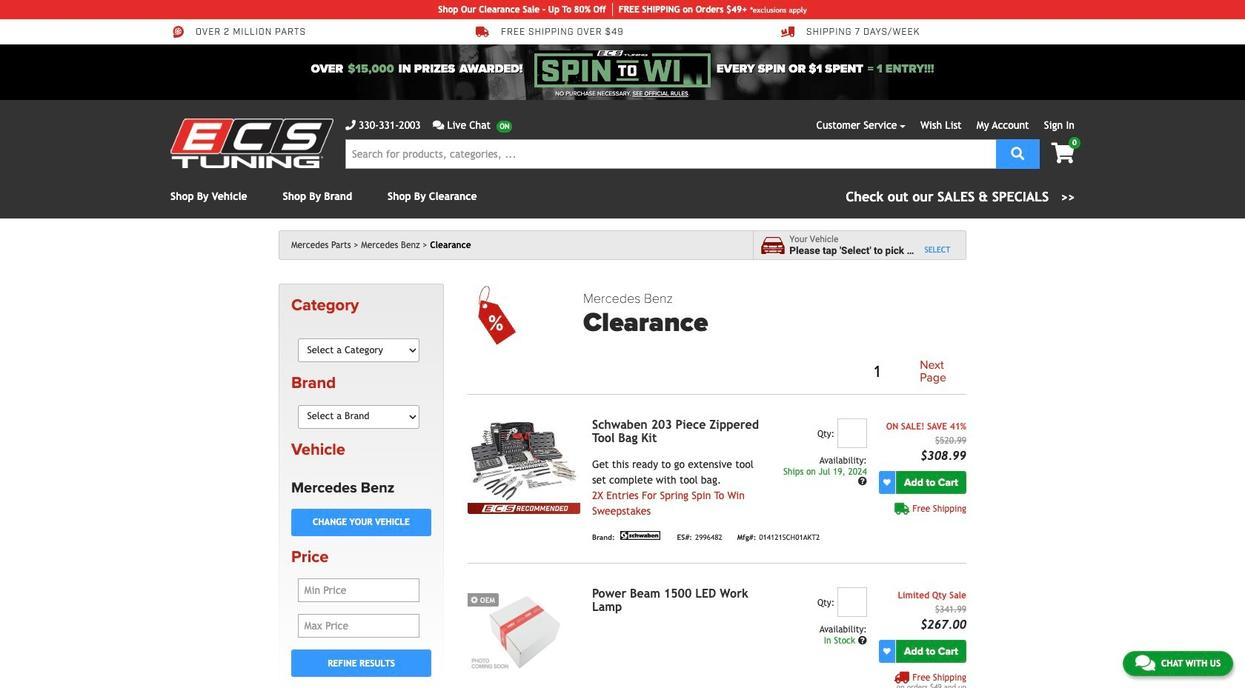 Task type: vqa. For each thing, say whether or not it's contained in the screenshot.
Search 'text box'
yes



Task type: describe. For each thing, give the bounding box(es) containing it.
1 add to wish list image from the top
[[883, 479, 891, 487]]

thumbnail image image
[[468, 588, 580, 672]]

phone image
[[345, 120, 356, 130]]

Min Price number field
[[298, 579, 420, 603]]

0 horizontal spatial comments image
[[433, 120, 444, 130]]

paginated product list navigation navigation
[[583, 356, 967, 388]]

2 question circle image from the top
[[858, 637, 867, 646]]

ecs tuning recommends this product. image
[[468, 503, 580, 514]]

Max Price number field
[[298, 615, 420, 638]]

1 question circle image from the top
[[858, 478, 867, 487]]



Task type: locate. For each thing, give the bounding box(es) containing it.
1 vertical spatial comments image
[[1136, 655, 1156, 672]]

1 vertical spatial add to wish list image
[[883, 648, 891, 656]]

schwaben - corporate logo image
[[618, 531, 662, 540]]

comments image
[[433, 120, 444, 130], [1136, 655, 1156, 672]]

0 vertical spatial add to wish list image
[[883, 479, 891, 487]]

search image
[[1011, 146, 1025, 160]]

es#2996482 - 014121sch01akt2 - schwaben 203 piece zippered tool bag kit  - get this ready to go extensive tool set complete with tool bag. - schwaben - audi bmw volkswagen mercedes benz mini porsche image
[[468, 419, 580, 503]]

ecs tuning 'spin to win' contest logo image
[[534, 50, 711, 87]]

Search text field
[[345, 139, 996, 169]]

ecs tuning image
[[170, 119, 334, 168]]

0 vertical spatial comments image
[[433, 120, 444, 130]]

1 horizontal spatial comments image
[[1136, 655, 1156, 672]]

None number field
[[837, 419, 867, 448], [837, 588, 867, 617], [837, 419, 867, 448], [837, 588, 867, 617]]

add to wish list image
[[883, 479, 891, 487], [883, 648, 891, 656]]

1 vertical spatial question circle image
[[858, 637, 867, 646]]

2 add to wish list image from the top
[[883, 648, 891, 656]]

0 vertical spatial question circle image
[[858, 478, 867, 487]]

question circle image
[[858, 478, 867, 487], [858, 637, 867, 646]]



